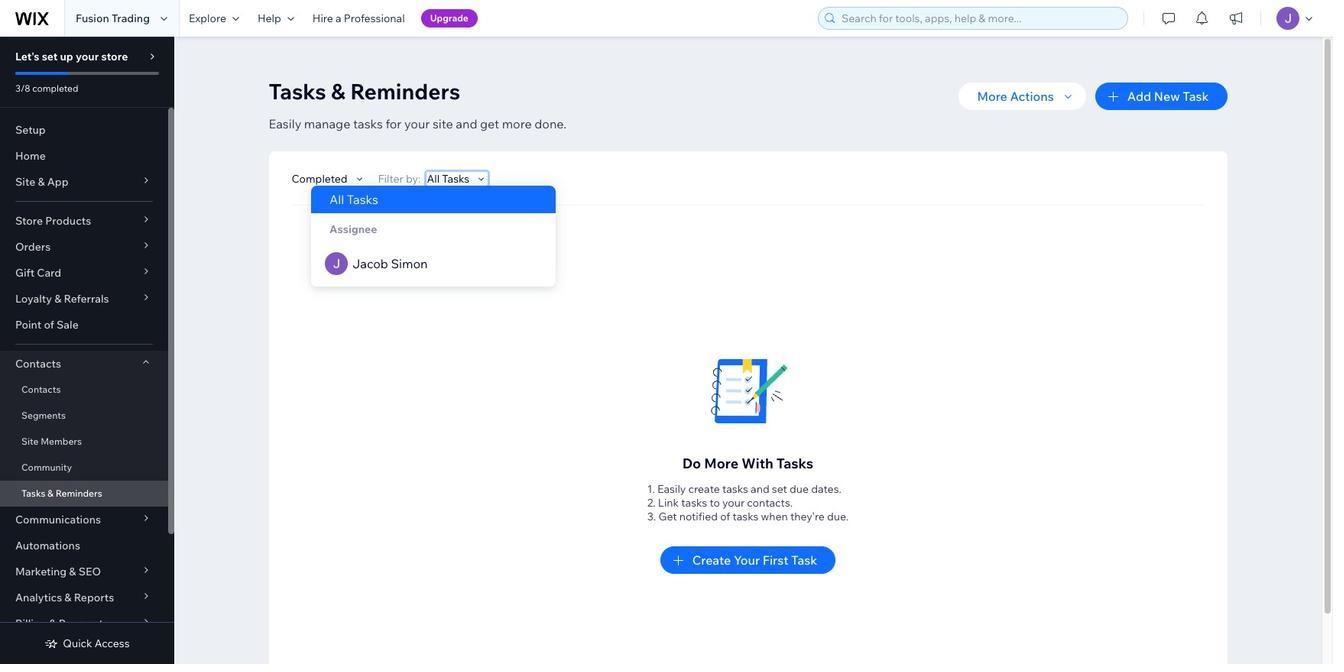 Task type: vqa. For each thing, say whether or not it's contained in the screenshot.
alert
no



Task type: locate. For each thing, give the bounding box(es) containing it.
3/8
[[15, 83, 30, 94]]

reminders
[[350, 78, 460, 105], [56, 488, 102, 499]]

& for the marketing & seo dropdown button
[[69, 565, 76, 579]]

& for tasks & reminders link
[[47, 488, 54, 499]]

of left sale
[[44, 318, 54, 332]]

fusion
[[76, 11, 109, 25]]

all tasks
[[427, 172, 470, 186], [329, 192, 378, 207]]

1 horizontal spatial more
[[977, 89, 1008, 104]]

tasks inside option
[[347, 192, 378, 207]]

0 horizontal spatial your
[[76, 50, 99, 63]]

new
[[1154, 89, 1180, 104]]

all tasks option
[[311, 186, 555, 213]]

hire a professional
[[313, 11, 405, 25]]

0 horizontal spatial set
[[42, 50, 58, 63]]

1 horizontal spatial all tasks
[[427, 172, 470, 186]]

tasks down community
[[21, 488, 45, 499]]

let's set up your store
[[15, 50, 128, 63]]

task
[[1183, 89, 1209, 104], [791, 553, 818, 568]]

tasks left "to"
[[681, 496, 707, 510]]

task right new
[[1183, 89, 1209, 104]]

1 vertical spatial of
[[720, 510, 730, 524]]

0 horizontal spatial all
[[329, 192, 344, 207]]

1 vertical spatial reminders
[[56, 488, 102, 499]]

more left actions
[[977, 89, 1008, 104]]

& for billing & payments popup button
[[49, 617, 56, 631]]

task right first
[[791, 553, 818, 568]]

list box
[[311, 186, 555, 287]]

site for site & app
[[15, 175, 35, 189]]

& left reports
[[64, 591, 72, 605]]

1 horizontal spatial your
[[404, 116, 430, 132]]

all tasks inside all tasks option
[[329, 192, 378, 207]]

1 horizontal spatial tasks & reminders
[[269, 78, 460, 105]]

first
[[763, 553, 789, 568]]

and down with
[[751, 482, 770, 496]]

0 vertical spatial contacts
[[15, 357, 61, 371]]

tasks right the by:
[[442, 172, 470, 186]]

do more with tasks
[[683, 455, 814, 473]]

contacts down point of sale
[[15, 357, 61, 371]]

1 vertical spatial task
[[791, 553, 818, 568]]

tasks & reminders
[[269, 78, 460, 105], [21, 488, 102, 499]]

create
[[689, 482, 720, 496]]

hire a professional link
[[303, 0, 414, 37]]

tasks & reminders up communications
[[21, 488, 102, 499]]

of right "to"
[[720, 510, 730, 524]]

reminders down the community link in the left of the page
[[56, 488, 102, 499]]

0 horizontal spatial easily
[[269, 116, 301, 132]]

all down completed button
[[329, 192, 344, 207]]

0 vertical spatial easily
[[269, 116, 301, 132]]

1 horizontal spatial of
[[720, 510, 730, 524]]

0 vertical spatial and
[[456, 116, 477, 132]]

tasks left for at the left top of page
[[353, 116, 383, 132]]

task inside add new task button
[[1183, 89, 1209, 104]]

all tasks up assignee
[[329, 192, 378, 207]]

site
[[433, 116, 453, 132]]

set inside sidebar element
[[42, 50, 58, 63]]

quick
[[63, 637, 92, 651]]

of
[[44, 318, 54, 332], [720, 510, 730, 524]]

tasks up assignee
[[347, 192, 378, 207]]

tasks up 'due'
[[777, 455, 814, 473]]

fusion trading
[[76, 11, 150, 25]]

& left app
[[38, 175, 45, 189]]

store products button
[[0, 208, 168, 234]]

easily
[[269, 116, 301, 132], [658, 482, 686, 496]]

0 vertical spatial site
[[15, 175, 35, 189]]

done.
[[535, 116, 567, 132]]

reports
[[74, 591, 114, 605]]

simon
[[391, 256, 427, 271]]

filter
[[378, 172, 404, 186]]

tasks
[[269, 78, 326, 105], [442, 172, 470, 186], [347, 192, 378, 207], [777, 455, 814, 473], [21, 488, 45, 499]]

loyalty & referrals
[[15, 292, 109, 306]]

link
[[658, 496, 679, 510]]

1 horizontal spatial set
[[772, 482, 787, 496]]

help button
[[248, 0, 303, 37]]

contacts
[[15, 357, 61, 371], [21, 384, 61, 395]]

0 horizontal spatial of
[[44, 318, 54, 332]]

site down home
[[15, 175, 35, 189]]

contacts for contacts popup button
[[15, 357, 61, 371]]

0 horizontal spatial more
[[704, 455, 739, 473]]

when
[[761, 510, 788, 524]]

easily right 1.
[[658, 482, 686, 496]]

store
[[101, 50, 128, 63]]

& inside popup button
[[49, 617, 56, 631]]

reminders inside sidebar element
[[56, 488, 102, 499]]

1 vertical spatial all tasks
[[329, 192, 378, 207]]

orders
[[15, 240, 51, 254]]

contacts for contacts link
[[21, 384, 61, 395]]

billing & payments
[[15, 617, 109, 631]]

1 vertical spatial and
[[751, 482, 770, 496]]

tasks right "to"
[[722, 482, 748, 496]]

easily manage tasks for your site and get more done.
[[269, 116, 567, 132]]

all right the by:
[[427, 172, 440, 186]]

sale
[[57, 318, 79, 332]]

1 vertical spatial contacts
[[21, 384, 61, 395]]

0 horizontal spatial task
[[791, 553, 818, 568]]

automations
[[15, 539, 80, 553]]

set left 'due'
[[772, 482, 787, 496]]

site
[[15, 175, 35, 189], [21, 436, 39, 447]]

more
[[977, 89, 1008, 104], [704, 455, 739, 473]]

contacts up segments on the left of the page
[[21, 384, 61, 395]]

jacob simon image
[[325, 252, 348, 275]]

quick access button
[[45, 637, 130, 651]]

your right for at the left top of page
[[404, 116, 430, 132]]

explore
[[189, 11, 226, 25]]

gift card
[[15, 266, 61, 280]]

of inside point of sale link
[[44, 318, 54, 332]]

0 vertical spatial your
[[76, 50, 99, 63]]

completed
[[292, 172, 348, 186]]

help
[[258, 11, 281, 25]]

setup
[[15, 123, 46, 137]]

site down segments on the left of the page
[[21, 436, 39, 447]]

contacts inside popup button
[[15, 357, 61, 371]]

and left the get
[[456, 116, 477, 132]]

home link
[[0, 143, 168, 169]]

1 vertical spatial set
[[772, 482, 787, 496]]

easily left manage
[[269, 116, 301, 132]]

more right do
[[704, 455, 739, 473]]

0 vertical spatial task
[[1183, 89, 1209, 104]]

all
[[427, 172, 440, 186], [329, 192, 344, 207]]

0 vertical spatial reminders
[[350, 78, 460, 105]]

1 horizontal spatial easily
[[658, 482, 686, 496]]

task inside create your first task button
[[791, 553, 818, 568]]

your right "to"
[[723, 496, 745, 510]]

community
[[21, 462, 72, 473]]

1 horizontal spatial all
[[427, 172, 440, 186]]

community link
[[0, 455, 168, 481]]

communications
[[15, 513, 101, 527]]

create
[[692, 553, 731, 568]]

1 horizontal spatial and
[[751, 482, 770, 496]]

all inside option
[[329, 192, 344, 207]]

0 vertical spatial all
[[427, 172, 440, 186]]

trading
[[112, 11, 150, 25]]

3/8 completed
[[15, 83, 78, 94]]

all tasks for all tasks button
[[427, 172, 470, 186]]

set left up
[[42, 50, 58, 63]]

store
[[15, 214, 43, 228]]

your right up
[[76, 50, 99, 63]]

2 horizontal spatial your
[[723, 496, 745, 510]]

& right billing
[[49, 617, 56, 631]]

0 vertical spatial all tasks
[[427, 172, 470, 186]]

& right loyalty
[[54, 292, 61, 306]]

communications button
[[0, 507, 168, 533]]

site inside dropdown button
[[15, 175, 35, 189]]

all tasks right the by:
[[427, 172, 470, 186]]

1 vertical spatial easily
[[658, 482, 686, 496]]

gift card button
[[0, 260, 168, 286]]

0 horizontal spatial reminders
[[56, 488, 102, 499]]

& left seo
[[69, 565, 76, 579]]

sidebar element
[[0, 37, 174, 664]]

0 vertical spatial more
[[977, 89, 1008, 104]]

1 vertical spatial all
[[329, 192, 344, 207]]

0 vertical spatial of
[[44, 318, 54, 332]]

add new task button
[[1096, 83, 1228, 110]]

& down community
[[47, 488, 54, 499]]

0 vertical spatial set
[[42, 50, 58, 63]]

create your first task
[[692, 553, 818, 568]]

1 vertical spatial site
[[21, 436, 39, 447]]

1 vertical spatial tasks & reminders
[[21, 488, 102, 499]]

billing
[[15, 617, 47, 631]]

&
[[331, 78, 346, 105], [38, 175, 45, 189], [54, 292, 61, 306], [47, 488, 54, 499], [69, 565, 76, 579], [64, 591, 72, 605], [49, 617, 56, 631]]

all for all tasks option at the top of page
[[329, 192, 344, 207]]

tasks left when
[[733, 510, 759, 524]]

0 horizontal spatial tasks & reminders
[[21, 488, 102, 499]]

easily inside 1. easily create tasks and set due dates. 2. link tasks to your contacts. 3. get notified of tasks when they're due.
[[658, 482, 686, 496]]

1 horizontal spatial task
[[1183, 89, 1209, 104]]

loyalty
[[15, 292, 52, 306]]

and
[[456, 116, 477, 132], [751, 482, 770, 496]]

1 vertical spatial your
[[404, 116, 430, 132]]

reminders up for at the left top of page
[[350, 78, 460, 105]]

1 horizontal spatial reminders
[[350, 78, 460, 105]]

0 horizontal spatial all tasks
[[329, 192, 378, 207]]

card
[[37, 266, 61, 280]]

tasks & reminders up for at the left top of page
[[269, 78, 460, 105]]

jacob
[[352, 256, 388, 271]]

and inside 1. easily create tasks and set due dates. 2. link tasks to your contacts. 3. get notified of tasks when they're due.
[[751, 482, 770, 496]]

all tasks button
[[427, 172, 488, 186]]

2 vertical spatial your
[[723, 496, 745, 510]]



Task type: describe. For each thing, give the bounding box(es) containing it.
home
[[15, 149, 46, 163]]

tasks & reminders inside sidebar element
[[21, 488, 102, 499]]

assignee
[[329, 222, 377, 236]]

upgrade button
[[421, 9, 478, 28]]

marketing & seo
[[15, 565, 101, 579]]

billing & payments button
[[0, 611, 168, 637]]

hire
[[313, 11, 333, 25]]

completed
[[32, 83, 78, 94]]

point of sale
[[15, 318, 79, 332]]

1. easily create tasks and set due dates. 2. link tasks to your contacts. 3. get notified of tasks when they're due.
[[647, 482, 849, 524]]

& up manage
[[331, 78, 346, 105]]

more inside button
[[977, 89, 1008, 104]]

by:
[[406, 172, 421, 186]]

seo
[[79, 565, 101, 579]]

& for the site & app dropdown button
[[38, 175, 45, 189]]

orders button
[[0, 234, 168, 260]]

filter by:
[[378, 172, 421, 186]]

get
[[659, 510, 677, 524]]

your inside sidebar element
[[76, 50, 99, 63]]

of inside 1. easily create tasks and set due dates. 2. link tasks to your contacts. 3. get notified of tasks when they're due.
[[720, 510, 730, 524]]

products
[[45, 214, 91, 228]]

quick access
[[63, 637, 130, 651]]

jacob simon
[[352, 256, 427, 271]]

they're
[[791, 510, 825, 524]]

Search for tools, apps, help & more... field
[[837, 8, 1123, 29]]

& for analytics & reports dropdown button
[[64, 591, 72, 605]]

site for site members
[[21, 436, 39, 447]]

tasks up manage
[[269, 78, 326, 105]]

& for loyalty & referrals dropdown button
[[54, 292, 61, 306]]

2.
[[647, 496, 656, 510]]

marketing
[[15, 565, 67, 579]]

contacts link
[[0, 377, 168, 403]]

more
[[502, 116, 532, 132]]

setup link
[[0, 117, 168, 143]]

completed button
[[292, 172, 366, 186]]

manage
[[304, 116, 350, 132]]

all tasks for all tasks option at the top of page
[[329, 192, 378, 207]]

marketing & seo button
[[0, 559, 168, 585]]

analytics
[[15, 591, 62, 605]]

referrals
[[64, 292, 109, 306]]

dates.
[[811, 482, 842, 496]]

get
[[480, 116, 499, 132]]

segments
[[21, 410, 66, 421]]

loyalty & referrals button
[[0, 286, 168, 312]]

notified
[[679, 510, 718, 524]]

site members link
[[0, 429, 168, 455]]

gift
[[15, 266, 35, 280]]

access
[[95, 637, 130, 651]]

automations link
[[0, 533, 168, 559]]

to
[[710, 496, 720, 510]]

analytics & reports
[[15, 591, 114, 605]]

0 vertical spatial tasks & reminders
[[269, 78, 460, 105]]

1.
[[647, 482, 655, 496]]

up
[[60, 50, 73, 63]]

point
[[15, 318, 42, 332]]

actions
[[1010, 89, 1054, 104]]

site & app
[[15, 175, 68, 189]]

for
[[386, 116, 402, 132]]

store products
[[15, 214, 91, 228]]

add
[[1128, 89, 1152, 104]]

app
[[47, 175, 68, 189]]

do
[[683, 455, 701, 473]]

due.
[[827, 510, 849, 524]]

analytics & reports button
[[0, 585, 168, 611]]

tasks & reminders link
[[0, 481, 168, 507]]

more actions
[[977, 89, 1054, 104]]

contacts button
[[0, 351, 168, 377]]

your inside 1. easily create tasks and set due dates. 2. link tasks to your contacts. 3. get notified of tasks when they're due.
[[723, 496, 745, 510]]

list box containing all tasks
[[311, 186, 555, 287]]

tasks inside sidebar element
[[21, 488, 45, 499]]

set inside 1. easily create tasks and set due dates. 2. link tasks to your contacts. 3. get notified of tasks when they're due.
[[772, 482, 787, 496]]

payments
[[59, 617, 109, 631]]

3.
[[647, 510, 656, 524]]

more actions button
[[959, 83, 1086, 110]]

a
[[336, 11, 342, 25]]

due
[[790, 482, 809, 496]]

add new task
[[1128, 89, 1209, 104]]

segments link
[[0, 403, 168, 429]]

your
[[734, 553, 760, 568]]

1 vertical spatial more
[[704, 455, 739, 473]]

point of sale link
[[0, 312, 168, 338]]

let's
[[15, 50, 39, 63]]

all for all tasks button
[[427, 172, 440, 186]]

contacts.
[[747, 496, 793, 510]]

0 horizontal spatial and
[[456, 116, 477, 132]]

site & app button
[[0, 169, 168, 195]]



